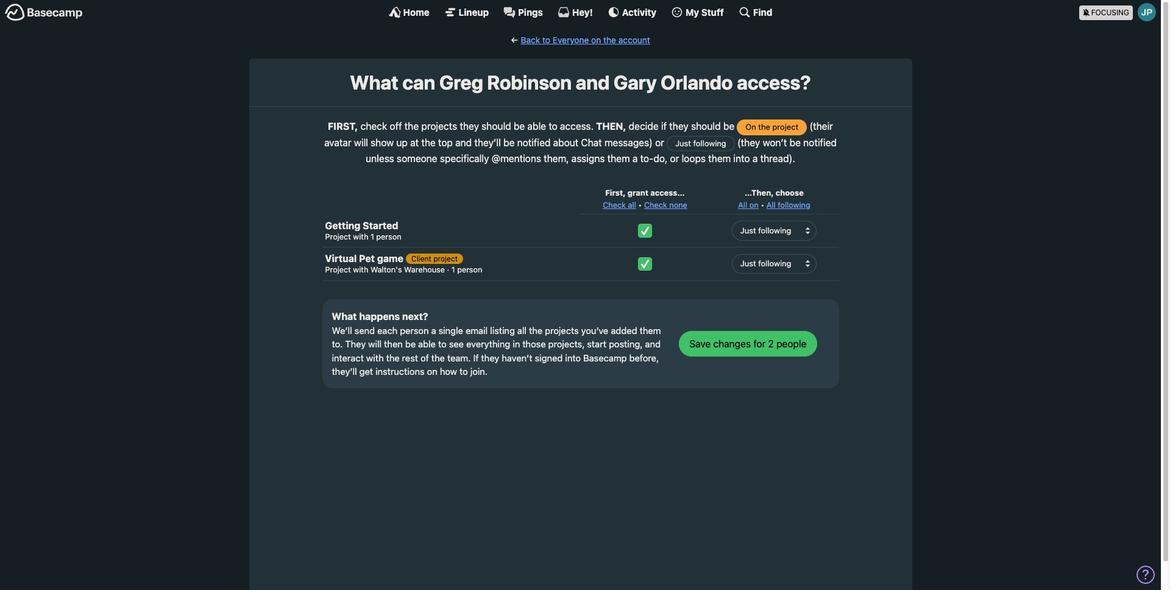 Task type: describe. For each thing, give the bounding box(es) containing it.
with for client
[[353, 265, 369, 274]]

into inside (they won't be notified unless someone specifically @mentions them, assigns them a to-do, or loops them into a thread).
[[734, 153, 751, 164]]

pings
[[518, 6, 543, 17]]

(they won't be notified unless someone specifically @mentions them, assigns them a to-do, or loops them into a thread).
[[366, 137, 837, 164]]

listing
[[490, 325, 515, 336]]

main element
[[0, 0, 1162, 24]]

them,
[[544, 153, 569, 164]]

pet
[[359, 253, 375, 264]]

join.
[[471, 366, 488, 377]]

orlando
[[661, 71, 733, 94]]

virtual
[[325, 253, 357, 264]]

(they
[[738, 137, 761, 148]]

how
[[440, 366, 457, 377]]

specifically
[[440, 153, 489, 164]]

everyone
[[553, 35, 589, 45]]

the inside the (their avatar will show up at the top and they'll be notified about chat messages)           or
[[422, 137, 436, 148]]

and inside what happens next? we'll send each person a single email listing all the projects you've added them to.                    they will then be able to see everything in those projects, start posting, and interact with the rest of the team.                   if they haven't signed into basecamp before, they'll get instructions on how to join.
[[645, 338, 661, 349]]

see
[[449, 338, 464, 349]]

if
[[662, 121, 667, 132]]

messages)
[[605, 137, 653, 148]]

0 vertical spatial and
[[576, 71, 610, 94]]

then
[[384, 338, 403, 349]]

project for getting
[[325, 232, 351, 241]]

0 horizontal spatial following
[[694, 138, 727, 148]]

lineup
[[459, 6, 489, 17]]

the down then
[[386, 352, 400, 363]]

all following button
[[767, 199, 811, 211]]

first, grant access… check all • check none
[[603, 189, 688, 209]]

access.
[[560, 121, 594, 132]]

1 horizontal spatial a
[[633, 153, 638, 164]]

person inside what happens next? we'll send each person a single email listing all the projects you've added them to.                    they will then be able to see everything in those projects, start posting, and interact with the rest of the team.                   if they haven't signed into basecamp before, they'll get instructions on how to join.
[[400, 325, 429, 336]]

decide
[[629, 121, 659, 132]]

all inside first, grant access… check all • check none
[[628, 200, 637, 209]]

then,
[[597, 121, 627, 132]]

project for client
[[325, 265, 351, 274]]

…then,
[[745, 189, 774, 198]]

thread).
[[761, 153, 796, 164]]

projects,
[[549, 338, 585, 349]]

stuff
[[702, 6, 724, 17]]

can
[[403, 71, 436, 94]]

…then, choose all on • all following
[[739, 189, 811, 209]]

0 horizontal spatial they
[[460, 121, 479, 132]]

lineup link
[[444, 6, 489, 18]]

first,
[[328, 121, 358, 132]]

they inside what happens next? we'll send each person a single email listing all the projects you've added them to.                    they will then be able to see everything in those projects, start posting, and interact with the rest of the team.                   if they haven't signed into basecamp before, they'll get instructions on how to join.
[[481, 352, 500, 363]]

basecamp
[[584, 352, 627, 363]]

unless
[[366, 153, 394, 164]]

posting,
[[609, 338, 643, 349]]

send
[[355, 325, 375, 336]]

them for added
[[640, 325, 661, 336]]

1 all from the left
[[739, 200, 748, 209]]

before,
[[630, 352, 659, 363]]

activity link
[[608, 6, 657, 18]]

the right the "of"
[[432, 352, 445, 363]]

choose
[[776, 189, 804, 198]]

them for loops
[[709, 153, 731, 164]]

about
[[553, 137, 579, 148]]

get
[[360, 366, 373, 377]]

home link
[[389, 6, 430, 18]]

check all button
[[603, 199, 637, 211]]

gary
[[614, 71, 657, 94]]

virtual pet game
[[325, 253, 404, 264]]

hey! button
[[558, 6, 593, 18]]

@mentions
[[492, 153, 541, 164]]

rest
[[402, 352, 418, 363]]

back
[[521, 35, 540, 45]]

of
[[421, 352, 429, 363]]

to down team.
[[460, 366, 468, 377]]

in
[[513, 338, 520, 349]]

check
[[361, 121, 387, 132]]

switch accounts image
[[5, 3, 83, 22]]

first,
[[606, 189, 626, 198]]

0 vertical spatial projects
[[422, 121, 457, 132]]

at
[[410, 137, 419, 148]]

start
[[588, 338, 607, 349]]

they'll inside the (their avatar will show up at the top and they'll be notified about chat messages)           or
[[475, 137, 501, 148]]

person inside getting started project                             with 1 person
[[376, 232, 402, 241]]

each
[[378, 325, 398, 336]]

with inside what happens next? we'll send each person a single email listing all the projects you've added them to.                    they will then be able to see everything in those projects, start posting, and interact with the rest of the team.                   if they haven't signed into basecamp before, they'll get instructions on how to join.
[[366, 352, 384, 363]]

what can greg robinson and gary orlando access?
[[350, 71, 811, 94]]

to up about at top
[[549, 121, 558, 132]]

chat
[[581, 137, 602, 148]]

to.
[[332, 338, 343, 349]]

what for what can greg robinson and gary orlando access?
[[350, 71, 399, 94]]

next?
[[402, 311, 428, 322]]

if
[[474, 352, 479, 363]]

• inside …then, choose all on • all following
[[761, 200, 765, 209]]

be inside the (their avatar will show up at the top and they'll be notified about chat messages)           or
[[504, 137, 515, 148]]

← back to everyone on the account
[[511, 35, 651, 45]]

happens
[[359, 311, 400, 322]]

grant
[[628, 189, 649, 198]]

someone
[[397, 153, 438, 164]]

notified inside the (their avatar will show up at the top and they'll be notified about chat messages)           or
[[518, 137, 551, 148]]

←
[[511, 35, 519, 45]]

my
[[686, 6, 700, 17]]

started
[[363, 220, 399, 231]]

email
[[466, 325, 488, 336]]

home
[[403, 6, 430, 17]]

those
[[523, 338, 546, 349]]

the up those at the bottom left of the page
[[529, 325, 543, 336]]

getting started project                             with 1 person
[[325, 220, 402, 241]]

1 check from the left
[[603, 200, 626, 209]]

check none button
[[645, 199, 688, 211]]



Task type: locate. For each thing, give the bounding box(es) containing it.
0 vertical spatial what
[[350, 71, 399, 94]]

will down check
[[354, 137, 368, 148]]

0 vertical spatial person
[[376, 232, 402, 241]]

0 horizontal spatial all
[[739, 200, 748, 209]]

first, check off the projects they should be able to access. then, decide if they should be
[[328, 121, 737, 132]]

0 horizontal spatial a
[[432, 325, 436, 336]]

them inside what happens next? we'll send each person a single email listing all the projects you've added them to.                    they will then be able to see everything in those projects, start posting, and interact with the rest of the team.                   if they haven't signed into basecamp before, they'll get instructions on how to join.
[[640, 325, 661, 336]]

1 vertical spatial following
[[778, 200, 811, 209]]

what
[[350, 71, 399, 94], [332, 311, 357, 322]]

notified down (their
[[804, 137, 837, 148]]

1 horizontal spatial or
[[670, 153, 680, 164]]

what happens next? we'll send each person a single email listing all the projects you've added them to.                    they will then be able to see everything in those projects, start posting, and interact with the rest of the team.                   if they haven't signed into basecamp before, they'll get instructions on how to join.
[[332, 311, 661, 377]]

projects inside what happens next? we'll send each person a single email listing all the projects you've added them to.                    they will then be able to see everything in those projects, start posting, and interact with the rest of the team.                   if they haven't signed into basecamp before, they'll get instructions on how to join.
[[545, 325, 579, 336]]

1 vertical spatial with
[[353, 265, 369, 274]]

2 notified from the left
[[804, 137, 837, 148]]

project down "virtual"
[[325, 265, 351, 274]]

they
[[345, 338, 366, 349]]

0 horizontal spatial notified
[[518, 137, 551, 148]]

them down messages)
[[608, 153, 630, 164]]

•
[[639, 200, 642, 209], [761, 200, 765, 209]]

greg
[[440, 71, 483, 94]]

interact
[[332, 352, 364, 363]]

check down access…
[[645, 200, 668, 209]]

what for what happens next? we'll send each person a single email listing all the projects you've added them to.                    they will then be able to see everything in those projects, start posting, and interact with the rest of the team.                   if they haven't signed into basecamp before, they'll get instructions on how to join.
[[332, 311, 357, 322]]

1 vertical spatial into
[[566, 352, 581, 363]]

show
[[371, 137, 394, 148]]

2 check from the left
[[645, 200, 668, 209]]

project inside "client project project with walton's warehouse                             · 1 person"
[[434, 254, 458, 264]]

with inside "client project project with walton's warehouse                             · 1 person"
[[353, 265, 369, 274]]

assigns
[[572, 153, 605, 164]]

2 horizontal spatial them
[[709, 153, 731, 164]]

• down 'grant'
[[639, 200, 642, 209]]

james peterson image
[[1139, 3, 1157, 21]]

1 inside getting started project                             with 1 person
[[371, 232, 374, 241]]

on
[[746, 122, 757, 132]]

on down …then,
[[750, 200, 759, 209]]

• inside first, grant access… check all • check none
[[639, 200, 642, 209]]

1
[[371, 232, 374, 241], [452, 265, 455, 274]]

all down 'grant'
[[628, 200, 637, 209]]

0 horizontal spatial projects
[[422, 121, 457, 132]]

1 down started
[[371, 232, 374, 241]]

the right at
[[422, 137, 436, 148]]

them right added
[[640, 325, 661, 336]]

1 vertical spatial able
[[418, 338, 436, 349]]

with down getting
[[353, 232, 369, 241]]

0 vertical spatial able
[[528, 121, 546, 132]]

1 vertical spatial project
[[434, 254, 458, 264]]

• down …then,
[[761, 200, 765, 209]]

they'll up specifically
[[475, 137, 501, 148]]

1 project from the top
[[325, 232, 351, 241]]

1 vertical spatial will
[[368, 338, 382, 349]]

all on button
[[739, 199, 759, 211]]

on down the "of"
[[427, 366, 438, 377]]

or inside (they won't be notified unless someone specifically @mentions them, assigns them a to-do, or loops them into a thread).
[[670, 153, 680, 164]]

2 all from the left
[[767, 200, 776, 209]]

and up specifically
[[456, 137, 472, 148]]

1 vertical spatial project
[[325, 265, 351, 274]]

able inside what happens next? we'll send each person a single email listing all the projects you've added them to.                    they will then be able to see everything in those projects, start posting, and interact with the rest of the team.                   if they haven't signed into basecamp before, they'll get instructions on how to join.
[[418, 338, 436, 349]]

2 vertical spatial with
[[366, 352, 384, 363]]

won't
[[763, 137, 788, 148]]

should
[[482, 121, 512, 132], [692, 121, 721, 132]]

they up specifically
[[460, 121, 479, 132]]

should up @mentions
[[482, 121, 512, 132]]

all inside what happens next? we'll send each person a single email listing all the projects you've added them to.                    they will then be able to see everything in those projects, start posting, and interact with the rest of the team.                   if they haven't signed into basecamp before, they'll get instructions on how to join.
[[518, 325, 527, 336]]

on the project
[[746, 122, 799, 132]]

following up loops
[[694, 138, 727, 148]]

on right everyone
[[592, 35, 602, 45]]

the left account
[[604, 35, 617, 45]]

will inside what happens next? we'll send each person a single email listing all the projects you've added them to.                    they will then be able to see everything in those projects, start posting, and interact with the rest of the team.                   if they haven't signed into basecamp before, they'll get instructions on how to join.
[[368, 338, 382, 349]]

warehouse
[[404, 265, 445, 274]]

1 horizontal spatial all
[[767, 200, 776, 209]]

a left single
[[432, 325, 436, 336]]

all up in
[[518, 325, 527, 336]]

robinson
[[487, 71, 572, 94]]

0 horizontal spatial check
[[603, 200, 626, 209]]

team.
[[448, 352, 471, 363]]

notified inside (they won't be notified unless someone specifically @mentions them, assigns them a to-do, or loops them into a thread).
[[804, 137, 837, 148]]

be inside (they won't be notified unless someone specifically @mentions them, assigns them a to-do, or loops them into a thread).
[[790, 137, 801, 148]]

1 horizontal spatial and
[[576, 71, 610, 94]]

person down next?
[[400, 325, 429, 336]]

what up we'll
[[332, 311, 357, 322]]

None submit
[[680, 331, 817, 356]]

client
[[412, 254, 432, 264]]

be
[[514, 121, 525, 132], [724, 121, 735, 132], [504, 137, 515, 148], [790, 137, 801, 148], [405, 338, 416, 349]]

(their avatar will show up at the top and they'll be notified about chat messages)           or
[[324, 121, 834, 148]]

1 vertical spatial all
[[518, 325, 527, 336]]

check down first,
[[603, 200, 626, 209]]

project up ·
[[434, 254, 458, 264]]

1 vertical spatial they'll
[[332, 366, 357, 377]]

the right off
[[405, 121, 419, 132]]

to right back
[[543, 35, 551, 45]]

1 horizontal spatial check
[[645, 200, 668, 209]]

the
[[604, 35, 617, 45], [405, 121, 419, 132], [759, 122, 771, 132], [422, 137, 436, 148], [529, 325, 543, 336], [386, 352, 400, 363], [432, 352, 445, 363]]

account
[[619, 35, 651, 45]]

1 vertical spatial what
[[332, 311, 357, 322]]

getting
[[325, 220, 361, 231]]

a inside what happens next? we'll send each person a single email listing all the projects you've added them to.                    they will then be able to see everything in those projects, start posting, and interact with the rest of the team.                   if they haven't signed into basecamp before, they'll get instructions on how to join.
[[432, 325, 436, 336]]

will
[[354, 137, 368, 148], [368, 338, 382, 349]]

1 horizontal spatial on
[[592, 35, 602, 45]]

1 horizontal spatial able
[[528, 121, 546, 132]]

0 vertical spatial on
[[592, 35, 602, 45]]

1 should from the left
[[482, 121, 512, 132]]

my stuff button
[[671, 6, 724, 18]]

with for getting
[[353, 232, 369, 241]]

access…
[[651, 189, 685, 198]]

2 vertical spatial and
[[645, 338, 661, 349]]

0 vertical spatial they'll
[[475, 137, 501, 148]]

able up the "of"
[[418, 338, 436, 349]]

2 horizontal spatial a
[[753, 153, 758, 164]]

and up before,
[[645, 338, 661, 349]]

1 • from the left
[[639, 200, 642, 209]]

0 vertical spatial project
[[773, 122, 799, 132]]

2 horizontal spatial on
[[750, 200, 759, 209]]

0 vertical spatial following
[[694, 138, 727, 148]]

to
[[543, 35, 551, 45], [549, 121, 558, 132], [438, 338, 447, 349], [460, 366, 468, 377]]

0 vertical spatial project
[[325, 232, 351, 241]]

1 horizontal spatial following
[[778, 200, 811, 209]]

1 horizontal spatial them
[[640, 325, 661, 336]]

they'll down the interact
[[332, 366, 357, 377]]

2 horizontal spatial and
[[645, 338, 661, 349]]

to left see
[[438, 338, 447, 349]]

project inside getting started project                             with 1 person
[[325, 232, 351, 241]]

and inside the (their avatar will show up at the top and they'll be notified about chat messages)           or
[[456, 137, 472, 148]]

projects up top
[[422, 121, 457, 132]]

able up them, in the left top of the page
[[528, 121, 546, 132]]

into down projects,
[[566, 352, 581, 363]]

1 horizontal spatial into
[[734, 153, 751, 164]]

2 vertical spatial person
[[400, 325, 429, 336]]

0 horizontal spatial all
[[518, 325, 527, 336]]

0 vertical spatial with
[[353, 232, 369, 241]]

top
[[438, 137, 453, 148]]

1 vertical spatial projects
[[545, 325, 579, 336]]

instructions
[[376, 366, 425, 377]]

0 horizontal spatial project
[[434, 254, 458, 264]]

or up do, on the right top of page
[[656, 137, 665, 148]]

or inside the (their avatar will show up at the top and they'll be notified about chat messages)           or
[[656, 137, 665, 148]]

0 vertical spatial will
[[354, 137, 368, 148]]

should up just following
[[692, 121, 721, 132]]

access?
[[737, 71, 811, 94]]

to-
[[641, 153, 654, 164]]

loops
[[682, 153, 706, 164]]

what inside what happens next? we'll send each person a single email listing all the projects you've added them to.                    they will then be able to see everything in those projects, start posting, and interact with the rest of the team.                   if they haven't signed into basecamp before, they'll get instructions on how to join.
[[332, 311, 357, 322]]

client project project with walton's warehouse                             · 1 person
[[325, 254, 483, 274]]

they down everything in the bottom left of the page
[[481, 352, 500, 363]]

the right on
[[759, 122, 771, 132]]

on inside what happens next? we'll send each person a single email listing all the projects you've added them to.                    they will then be able to see everything in those projects, start posting, and interact with the rest of the team.                   if they haven't signed into basecamp before, they'll get instructions on how to join.
[[427, 366, 438, 377]]

on
[[592, 35, 602, 45], [750, 200, 759, 209], [427, 366, 438, 377]]

just following
[[676, 138, 727, 148]]

0 vertical spatial or
[[656, 137, 665, 148]]

activity
[[623, 6, 657, 17]]

0 vertical spatial into
[[734, 153, 751, 164]]

person down started
[[376, 232, 402, 241]]

following inside …then, choose all on • all following
[[778, 200, 811, 209]]

find
[[754, 6, 773, 17]]

2 should from the left
[[692, 121, 721, 132]]

0 horizontal spatial on
[[427, 366, 438, 377]]

2 project from the top
[[325, 265, 351, 274]]

1 horizontal spatial should
[[692, 121, 721, 132]]

0 horizontal spatial they'll
[[332, 366, 357, 377]]

2 vertical spatial on
[[427, 366, 438, 377]]

on inside …then, choose all on • all following
[[750, 200, 759, 209]]

0 horizontal spatial into
[[566, 352, 581, 363]]

none
[[670, 200, 688, 209]]

2 • from the left
[[761, 200, 765, 209]]

avatar
[[324, 137, 352, 148]]

they'll inside what happens next? we'll send each person a single email listing all the projects you've added them to.                    they will then be able to see everything in those projects, start posting, and interact with the rest of the team.                   if they haven't signed into basecamp before, they'll get instructions on how to join.
[[332, 366, 357, 377]]

notified down first, check off the projects they should be able to access. then, decide if they should be
[[518, 137, 551, 148]]

1 horizontal spatial all
[[628, 200, 637, 209]]

we'll
[[332, 325, 352, 336]]

my stuff
[[686, 6, 724, 17]]

1 vertical spatial 1
[[452, 265, 455, 274]]

0 horizontal spatial or
[[656, 137, 665, 148]]

into
[[734, 153, 751, 164], [566, 352, 581, 363]]

check
[[603, 200, 626, 209], [645, 200, 668, 209]]

they right if
[[670, 121, 689, 132]]

project up won't
[[773, 122, 799, 132]]

hey!
[[573, 6, 593, 17]]

0 horizontal spatial should
[[482, 121, 512, 132]]

projects
[[422, 121, 457, 132], [545, 325, 579, 336]]

1 horizontal spatial they'll
[[475, 137, 501, 148]]

1 horizontal spatial notified
[[804, 137, 837, 148]]

project
[[773, 122, 799, 132], [434, 254, 458, 264]]

will inside the (their avatar will show up at the top and they'll be notified about chat messages)           or
[[354, 137, 368, 148]]

game
[[377, 253, 404, 264]]

haven't
[[502, 352, 533, 363]]

following
[[694, 138, 727, 148], [778, 200, 811, 209]]

and left gary
[[576, 71, 610, 94]]

0 vertical spatial 1
[[371, 232, 374, 241]]

1 vertical spatial or
[[670, 153, 680, 164]]

into inside what happens next? we'll send each person a single email listing all the projects you've added them to.                    they will then be able to see everything in those projects, start posting, and interact with the rest of the team.                   if they haven't signed into basecamp before, they'll get instructions on how to join.
[[566, 352, 581, 363]]

1 horizontal spatial •
[[761, 200, 765, 209]]

1 horizontal spatial they
[[481, 352, 500, 363]]

person inside "client project project with walton's warehouse                             · 1 person"
[[457, 265, 483, 274]]

into down (they
[[734, 153, 751, 164]]

pings button
[[504, 6, 543, 18]]

project inside "client project project with walton's warehouse                             · 1 person"
[[325, 265, 351, 274]]

following down choose
[[778, 200, 811, 209]]

2 horizontal spatial they
[[670, 121, 689, 132]]

do,
[[654, 153, 668, 164]]

0 horizontal spatial •
[[639, 200, 642, 209]]

added
[[611, 325, 638, 336]]

them down just following
[[709, 153, 731, 164]]

be inside what happens next? we'll send each person a single email listing all the projects you've added them to.                    they will then be able to see everything in those projects, start posting, and interact with the rest of the team.                   if they haven't signed into basecamp before, they'll get instructions on how to join.
[[405, 338, 416, 349]]

·
[[447, 265, 450, 274]]

1 horizontal spatial project
[[773, 122, 799, 132]]

or right do, on the right top of page
[[670, 153, 680, 164]]

notified
[[518, 137, 551, 148], [804, 137, 837, 148]]

will down send
[[368, 338, 382, 349]]

signed
[[535, 352, 563, 363]]

everything
[[467, 338, 511, 349]]

1 inside "client project project with walton's warehouse                             · 1 person"
[[452, 265, 455, 274]]

0 horizontal spatial them
[[608, 153, 630, 164]]

1 vertical spatial on
[[750, 200, 759, 209]]

1 vertical spatial person
[[457, 265, 483, 274]]

focusing
[[1092, 8, 1130, 17]]

person right ·
[[457, 265, 483, 274]]

0 vertical spatial all
[[628, 200, 637, 209]]

walton's
[[371, 265, 402, 274]]

project down getting
[[325, 232, 351, 241]]

a left to-
[[633, 153, 638, 164]]

1 vertical spatial and
[[456, 137, 472, 148]]

with down virtual pet game
[[353, 265, 369, 274]]

person
[[376, 232, 402, 241], [457, 265, 483, 274], [400, 325, 429, 336]]

single
[[439, 325, 463, 336]]

find button
[[739, 6, 773, 18]]

what up check
[[350, 71, 399, 94]]

focusing button
[[1080, 0, 1162, 24]]

project
[[325, 232, 351, 241], [325, 265, 351, 274]]

0 horizontal spatial able
[[418, 338, 436, 349]]

1 right ·
[[452, 265, 455, 274]]

with up get
[[366, 352, 384, 363]]

all
[[628, 200, 637, 209], [518, 325, 527, 336]]

0 horizontal spatial and
[[456, 137, 472, 148]]

projects up projects,
[[545, 325, 579, 336]]

with inside getting started project                             with 1 person
[[353, 232, 369, 241]]

1 horizontal spatial 1
[[452, 265, 455, 274]]

1 notified from the left
[[518, 137, 551, 148]]

a down (they
[[753, 153, 758, 164]]

0 horizontal spatial 1
[[371, 232, 374, 241]]

(their
[[810, 121, 834, 132]]

them
[[608, 153, 630, 164], [709, 153, 731, 164], [640, 325, 661, 336]]

a
[[633, 153, 638, 164], [753, 153, 758, 164], [432, 325, 436, 336]]

back to everyone on the account link
[[521, 35, 651, 45]]

1 horizontal spatial projects
[[545, 325, 579, 336]]

off
[[390, 121, 402, 132]]

with
[[353, 232, 369, 241], [353, 265, 369, 274], [366, 352, 384, 363]]



Task type: vqa. For each thing, say whether or not it's contained in the screenshot.
single at the left bottom
yes



